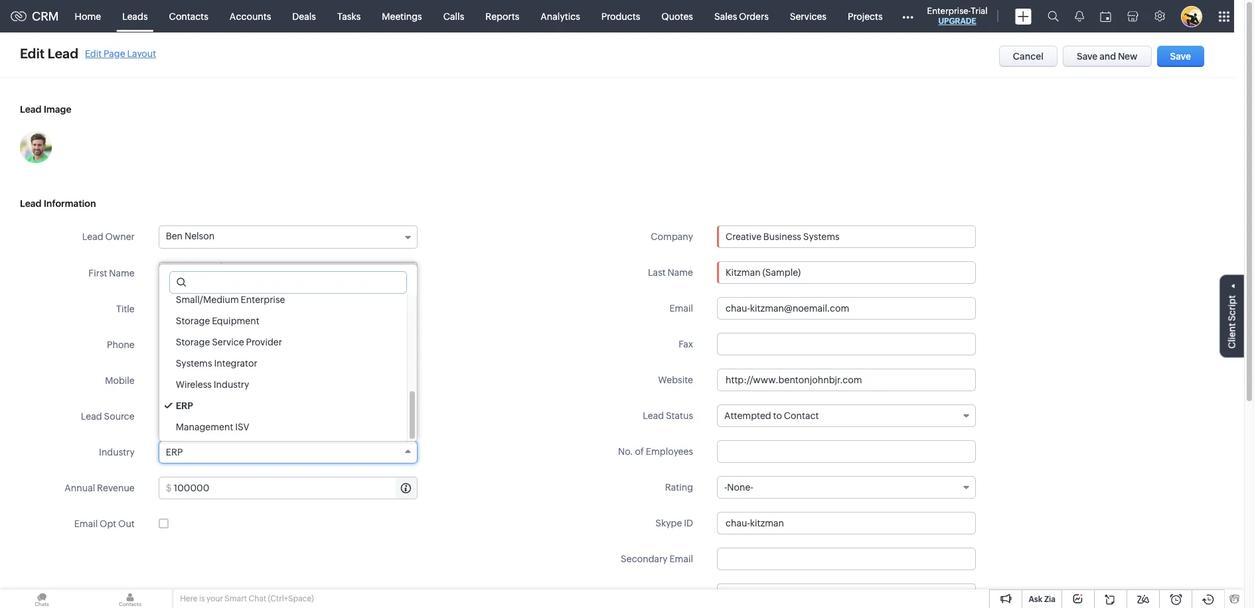 Task type: vqa. For each thing, say whether or not it's contained in the screenshot.
logo at the top left of the page
no



Task type: locate. For each thing, give the bounding box(es) containing it.
small/medium enterprise
[[176, 295, 285, 305]]

ask
[[1029, 596, 1042, 605]]

signals element
[[1067, 0, 1092, 33]]

here
[[180, 595, 197, 604]]

lead source
[[81, 412, 135, 422]]

1 save from the left
[[1077, 51, 1098, 62]]

client
[[1227, 323, 1237, 349]]

accounts link
[[219, 0, 282, 32]]

twitter
[[664, 590, 693, 601]]

website
[[658, 375, 693, 386]]

sales orders
[[714, 11, 769, 22]]

calendar image
[[1100, 11, 1111, 22]]

name right last
[[668, 268, 693, 278]]

storage
[[176, 316, 210, 327], [176, 337, 210, 348]]

-
[[724, 483, 727, 493]]

0 vertical spatial erp
[[176, 401, 193, 412]]

None text field
[[718, 226, 975, 248], [717, 262, 976, 284], [222, 263, 417, 284], [170, 272, 406, 293], [159, 334, 417, 357], [159, 370, 417, 392], [717, 441, 976, 463], [735, 585, 975, 606], [718, 226, 975, 248], [717, 262, 976, 284], [222, 263, 417, 284], [170, 272, 406, 293], [159, 334, 417, 357], [159, 370, 417, 392], [717, 441, 976, 463], [735, 585, 975, 606]]

ERP field
[[159, 441, 417, 464]]

profile element
[[1173, 0, 1210, 32]]

storage down small/medium
[[176, 316, 210, 327]]

email up the twitter
[[669, 554, 693, 565]]

image
[[44, 104, 71, 115]]

create menu image
[[1015, 8, 1031, 24]]

company
[[651, 232, 693, 242]]

systems
[[176, 358, 212, 369]]

none-
[[727, 483, 753, 493]]

provider
[[246, 337, 282, 348]]

enterprise-trial upgrade
[[927, 6, 988, 26]]

lead left owner
[[82, 232, 103, 242]]

0 vertical spatial industry
[[214, 380, 249, 390]]

save button
[[1157, 46, 1204, 67]]

industry
[[214, 380, 249, 390], [99, 447, 135, 458]]

save down profile element
[[1170, 51, 1191, 62]]

1 horizontal spatial save
[[1170, 51, 1191, 62]]

cancel
[[1013, 51, 1044, 62]]

calls link
[[433, 0, 475, 32]]

meetings
[[382, 11, 422, 22]]

lead for lead owner
[[82, 232, 103, 242]]

save for save
[[1170, 51, 1191, 62]]

analytics link
[[530, 0, 591, 32]]

save and new
[[1077, 51, 1138, 62]]

systems integrator option
[[159, 353, 407, 374]]

2 storage from the top
[[176, 337, 210, 348]]

None text field
[[717, 297, 976, 320], [159, 298, 417, 321], [717, 333, 976, 356], [717, 369, 976, 392], [174, 478, 417, 499], [717, 513, 976, 535], [717, 548, 976, 571], [717, 297, 976, 320], [159, 298, 417, 321], [717, 333, 976, 356], [717, 369, 976, 392], [174, 478, 417, 499], [717, 513, 976, 535], [717, 548, 976, 571]]

lead for lead status
[[643, 411, 664, 422]]

quotes link
[[651, 0, 704, 32]]

-None- field
[[717, 477, 976, 499]]

here is your smart chat (ctrl+space)
[[180, 595, 314, 604]]

new
[[1118, 51, 1138, 62]]

-none-
[[724, 483, 753, 493]]

leads
[[122, 11, 148, 22]]

erp up $
[[166, 447, 183, 458]]

name right first
[[109, 268, 135, 279]]

1 vertical spatial erp
[[166, 447, 183, 458]]

name
[[668, 268, 693, 278], [109, 268, 135, 279]]

contacts
[[169, 11, 208, 22]]

None field
[[718, 226, 975, 248], [159, 263, 222, 284], [718, 226, 975, 248], [159, 263, 222, 284]]

status
[[666, 411, 693, 422]]

email opt out
[[74, 519, 135, 530]]

email left opt
[[74, 519, 98, 530]]

save
[[1077, 51, 1098, 62], [1170, 51, 1191, 62]]

analytics
[[541, 11, 580, 22]]

lead left information
[[20, 199, 42, 209]]

profile image
[[1181, 6, 1202, 27]]

lead left status
[[643, 411, 664, 422]]

storage for storage service provider
[[176, 337, 210, 348]]

management isv option
[[159, 417, 407, 438]]

page
[[104, 48, 125, 59]]

erp inside option
[[176, 401, 193, 412]]

lead image
[[20, 104, 71, 115]]

last
[[648, 268, 666, 278]]

1 horizontal spatial edit
[[85, 48, 102, 59]]

reports
[[485, 11, 519, 22]]

management
[[176, 422, 233, 433]]

crm link
[[11, 9, 59, 23]]

ask zia
[[1029, 596, 1056, 605]]

attempted to contact
[[724, 411, 819, 422]]

1 storage from the top
[[176, 316, 210, 327]]

lead left source
[[81, 412, 102, 422]]

1 vertical spatial storage
[[176, 337, 210, 348]]

industry down integrator at the left bottom of the page
[[214, 380, 249, 390]]

0 horizontal spatial edit
[[20, 46, 45, 61]]

edit lead edit page layout
[[20, 46, 156, 61]]

projects
[[848, 11, 883, 22]]

enterprise-
[[927, 6, 971, 16]]

contact
[[784, 411, 819, 422]]

industry up revenue at left bottom
[[99, 447, 135, 458]]

0 horizontal spatial name
[[109, 268, 135, 279]]

list box
[[159, 289, 417, 441]]

script
[[1227, 295, 1237, 321]]

chats image
[[0, 590, 84, 609]]

sales
[[714, 11, 737, 22]]

erp inside field
[[166, 447, 183, 458]]

client script
[[1227, 295, 1237, 349]]

rating
[[665, 483, 693, 493]]

name for last name
[[668, 268, 693, 278]]

edit
[[20, 46, 45, 61], [85, 48, 102, 59]]

erp down wireless in the bottom of the page
[[176, 401, 193, 412]]

save left and
[[1077, 51, 1098, 62]]

signals image
[[1075, 11, 1084, 22]]

lead
[[47, 46, 78, 61], [20, 104, 42, 115], [20, 199, 42, 209], [82, 232, 103, 242], [643, 411, 664, 422], [81, 412, 102, 422]]

deals
[[292, 11, 316, 22]]

industry inside option
[[214, 380, 249, 390]]

lead for lead source
[[81, 412, 102, 422]]

storage up systems
[[176, 337, 210, 348]]

edit left page
[[85, 48, 102, 59]]

1 vertical spatial email
[[74, 519, 98, 530]]

small/medium
[[176, 295, 239, 305]]

lead left image
[[20, 104, 42, 115]]

wireless
[[176, 380, 212, 390]]

0 vertical spatial email
[[669, 303, 693, 314]]

storage service provider option
[[159, 332, 407, 353]]

1 horizontal spatial name
[[668, 268, 693, 278]]

no.
[[618, 447, 633, 457]]

(ctrl+space)
[[268, 595, 314, 604]]

0 horizontal spatial industry
[[99, 447, 135, 458]]

source
[[104, 412, 135, 422]]

0 vertical spatial storage
[[176, 316, 210, 327]]

of
[[635, 447, 644, 457]]

meetings link
[[371, 0, 433, 32]]

deals link
[[282, 0, 327, 32]]

reports link
[[475, 0, 530, 32]]

1 horizontal spatial industry
[[214, 380, 249, 390]]

ben nelson
[[166, 231, 215, 242]]

2 save from the left
[[1170, 51, 1191, 62]]

edit down crm "link"
[[20, 46, 45, 61]]

email up fax
[[669, 303, 693, 314]]

wireless industry
[[176, 380, 249, 390]]

name for first name
[[109, 268, 135, 279]]

0 horizontal spatial save
[[1077, 51, 1098, 62]]

title
[[116, 304, 135, 315]]



Task type: describe. For each thing, give the bounding box(es) containing it.
service
[[212, 337, 244, 348]]

search image
[[1047, 11, 1059, 22]]

to
[[773, 411, 782, 422]]

information
[[44, 199, 96, 209]]

employees
[[646, 447, 693, 457]]

chat
[[249, 595, 266, 604]]

is
[[199, 595, 205, 604]]

storage for storage equipment
[[176, 316, 210, 327]]

enterprise
[[241, 295, 285, 305]]

trial
[[971, 6, 988, 16]]

phone
[[107, 340, 135, 351]]

systems integrator
[[176, 358, 257, 369]]

$
[[166, 483, 172, 494]]

@
[[724, 590, 733, 601]]

tasks
[[337, 11, 361, 22]]

projects link
[[837, 0, 893, 32]]

storage equipment
[[176, 316, 259, 327]]

first name
[[89, 268, 135, 279]]

create menu element
[[1007, 0, 1039, 32]]

lead information
[[20, 199, 96, 209]]

storage service provider
[[176, 337, 282, 348]]

email for email
[[669, 303, 693, 314]]

image image
[[20, 131, 52, 163]]

services link
[[779, 0, 837, 32]]

owner
[[105, 232, 135, 242]]

fax
[[679, 339, 693, 350]]

search element
[[1039, 0, 1067, 33]]

list box containing small/medium enterprise
[[159, 289, 417, 441]]

lead owner
[[82, 232, 135, 242]]

upgrade
[[938, 17, 976, 26]]

no. of employees
[[618, 447, 693, 457]]

revenue
[[97, 483, 135, 494]]

lead for lead information
[[20, 199, 42, 209]]

erp option
[[159, 396, 407, 417]]

zia
[[1044, 596, 1056, 605]]

wireless industry option
[[159, 374, 407, 396]]

first
[[89, 268, 107, 279]]

leads link
[[112, 0, 158, 32]]

lead for lead image
[[20, 104, 42, 115]]

annual
[[65, 483, 95, 494]]

attempted
[[724, 411, 771, 422]]

equipment
[[212, 316, 259, 327]]

products
[[601, 11, 640, 22]]

isv
[[235, 422, 249, 433]]

home link
[[64, 0, 112, 32]]

layout
[[127, 48, 156, 59]]

skype id
[[655, 518, 693, 529]]

orders
[[739, 11, 769, 22]]

contacts link
[[158, 0, 219, 32]]

services
[[790, 11, 827, 22]]

lead down the crm on the left top
[[47, 46, 78, 61]]

1 vertical spatial industry
[[99, 447, 135, 458]]

your
[[206, 595, 223, 604]]

tasks link
[[327, 0, 371, 32]]

management isv
[[176, 422, 249, 433]]

secondary
[[621, 554, 668, 565]]

cancel button
[[999, 46, 1058, 67]]

edit inside the "edit lead edit page layout"
[[85, 48, 102, 59]]

opt
[[100, 519, 116, 530]]

small/medium enterprise option
[[159, 289, 407, 311]]

ben
[[166, 231, 183, 242]]

calls
[[443, 11, 464, 22]]

save and new button
[[1063, 46, 1152, 67]]

integrator
[[214, 358, 257, 369]]

smart
[[225, 595, 247, 604]]

products link
[[591, 0, 651, 32]]

mobile
[[105, 376, 135, 386]]

save for save and new
[[1077, 51, 1098, 62]]

2 vertical spatial email
[[669, 554, 693, 565]]

last name
[[648, 268, 693, 278]]

sales orders link
[[704, 0, 779, 32]]

storage equipment option
[[159, 311, 407, 332]]

annual revenue
[[65, 483, 135, 494]]

Other Modules field
[[893, 6, 922, 27]]

Attempted to Contact field
[[717, 405, 976, 428]]

crm
[[32, 9, 59, 23]]

nelson
[[184, 231, 215, 242]]

id
[[684, 518, 693, 529]]

out
[[118, 519, 135, 530]]

accounts
[[230, 11, 271, 22]]

skype
[[655, 518, 682, 529]]

quotes
[[661, 11, 693, 22]]

contacts image
[[88, 590, 172, 609]]

email for email opt out
[[74, 519, 98, 530]]



